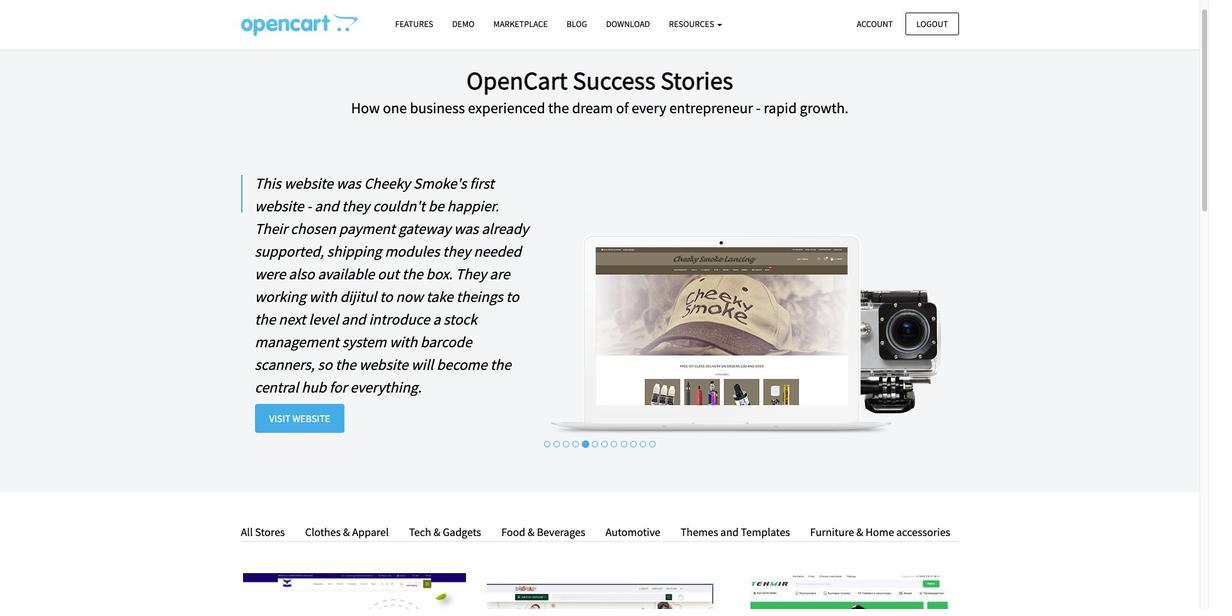 Task type: describe. For each thing, give the bounding box(es) containing it.
management
[[255, 332, 339, 352]]

scanners,
[[255, 355, 315, 375]]

entrepreneur
[[670, 98, 753, 118]]

become
[[437, 355, 487, 375]]

already
[[482, 219, 529, 239]]

dijitul
[[340, 287, 377, 307]]

everything.
[[350, 378, 422, 397]]

out
[[378, 264, 399, 284]]

dream
[[572, 98, 613, 118]]

shipping
[[327, 242, 382, 261]]

the down modules
[[402, 264, 423, 284]]

needed
[[474, 242, 521, 261]]

food & beverages link
[[492, 524, 595, 542]]

food
[[501, 526, 526, 540]]

happier.
[[447, 196, 499, 216]]

barcode
[[420, 332, 472, 352]]

clothes & apparel
[[305, 526, 389, 540]]

& for clothes
[[343, 526, 350, 540]]

2 vertical spatial website
[[359, 355, 408, 375]]

all
[[241, 526, 253, 540]]

next
[[279, 310, 306, 329]]

so
[[318, 355, 332, 375]]

success
[[573, 65, 656, 96]]

resources
[[669, 18, 716, 30]]

- inside opencart success stories how one business experienced the dream of every entrepreneur - rapid growth.
[[756, 98, 761, 118]]

apparel
[[352, 526, 389, 540]]

couldn't
[[373, 196, 425, 216]]

were
[[255, 264, 286, 284]]

tech & gadgets link
[[400, 524, 491, 542]]

stock
[[444, 310, 477, 329]]

logout
[[917, 18, 948, 29]]

central
[[255, 378, 299, 397]]

& for tech
[[434, 526, 441, 540]]

0 horizontal spatial was
[[336, 174, 361, 193]]

first
[[470, 174, 494, 193]]

introduce
[[369, 310, 430, 329]]

gateway
[[398, 219, 451, 239]]

growth.
[[800, 98, 849, 118]]

furniture & home accessories
[[810, 526, 951, 540]]

1 vertical spatial was
[[454, 219, 479, 239]]

the right 'become'
[[490, 355, 511, 375]]

experienced
[[468, 98, 545, 118]]

available
[[318, 264, 375, 284]]

for
[[329, 378, 347, 397]]

tppl website image
[[241, 574, 468, 610]]

blog link
[[557, 13, 597, 35]]

marketplace
[[494, 18, 548, 30]]

their
[[255, 219, 288, 239]]

smoke's
[[413, 174, 467, 193]]

account link
[[846, 12, 904, 35]]

demo
[[452, 18, 475, 30]]

opencart - showcase image
[[241, 13, 357, 36]]

demo link
[[443, 13, 484, 35]]

be
[[428, 196, 444, 216]]

they
[[456, 264, 487, 284]]

account
[[857, 18, 893, 29]]

0 vertical spatial website
[[284, 174, 333, 193]]

home
[[866, 526, 894, 540]]

beverages
[[537, 526, 586, 540]]

chosen
[[291, 219, 336, 239]]

marketplace link
[[484, 13, 557, 35]]

the right so
[[335, 355, 356, 375]]

0 vertical spatial with
[[309, 287, 337, 307]]

0 vertical spatial they
[[342, 196, 370, 216]]

1 vertical spatial website
[[255, 196, 304, 216]]

hub
[[302, 378, 326, 397]]

of
[[616, 98, 629, 118]]

now
[[396, 287, 423, 307]]

a
[[433, 310, 441, 329]]

the inside opencart success stories how one business experienced the dream of every entrepreneur - rapid growth.
[[548, 98, 569, 118]]

one
[[383, 98, 407, 118]]



Task type: vqa. For each thing, say whether or not it's contained in the screenshot.
Tppl Website image
yes



Task type: locate. For each thing, give the bounding box(es) containing it.
the left next
[[255, 310, 276, 329]]

- left rapid
[[756, 98, 761, 118]]

website up their
[[255, 196, 304, 216]]

1 horizontal spatial -
[[756, 98, 761, 118]]

themes and templates link
[[671, 524, 800, 542]]

website
[[293, 412, 330, 425]]

download
[[606, 18, 650, 30]]

level
[[309, 310, 339, 329]]

clothes
[[305, 526, 341, 540]]

templates
[[741, 526, 790, 540]]

& left home
[[857, 526, 864, 540]]

1 horizontal spatial and
[[342, 310, 366, 329]]

visit
[[269, 412, 291, 425]]

tech & gadgets
[[409, 526, 481, 540]]

also
[[289, 264, 315, 284]]

all stores link
[[241, 524, 294, 542]]

0 horizontal spatial and
[[315, 196, 339, 216]]

- up the chosen
[[307, 196, 312, 216]]

website
[[284, 174, 333, 193], [255, 196, 304, 216], [359, 355, 408, 375]]

cheeky
[[364, 174, 410, 193]]

every
[[632, 98, 667, 118]]

website right this
[[284, 174, 333, 193]]

they up the they on the top of the page
[[443, 242, 471, 261]]

lokkisona image
[[487, 574, 713, 610]]

1 vertical spatial -
[[307, 196, 312, 216]]

was left cheeky
[[336, 174, 361, 193]]

2 to from the left
[[506, 287, 519, 307]]

payment
[[339, 219, 395, 239]]

0 horizontal spatial -
[[307, 196, 312, 216]]

1 horizontal spatial was
[[454, 219, 479, 239]]

-
[[756, 98, 761, 118], [307, 196, 312, 216]]

to
[[380, 287, 393, 307], [506, 287, 519, 307]]

1 horizontal spatial to
[[506, 287, 519, 307]]

to down are
[[506, 287, 519, 307]]

they up the payment
[[342, 196, 370, 216]]

0 horizontal spatial to
[[380, 287, 393, 307]]

and
[[315, 196, 339, 216], [342, 310, 366, 329], [721, 526, 739, 540]]

4 & from the left
[[857, 526, 864, 540]]

with up level
[[309, 287, 337, 307]]

stores
[[255, 526, 285, 540]]

food & beverages
[[501, 526, 586, 540]]

furniture & home accessories link
[[801, 524, 951, 542]]

system
[[342, 332, 387, 352]]

was down happier.
[[454, 219, 479, 239]]

1 horizontal spatial they
[[443, 242, 471, 261]]

automotive
[[606, 526, 661, 540]]

features link
[[386, 13, 443, 35]]

themes
[[681, 526, 718, 540]]

& for food
[[528, 526, 535, 540]]

blog
[[567, 18, 587, 30]]

accessories
[[897, 526, 951, 540]]

tehmir image
[[732, 574, 959, 610]]

visit website
[[269, 412, 330, 425]]

opencart
[[467, 65, 568, 96]]

this
[[255, 174, 281, 193]]

opencart success stories how one business experienced the dream of every entrepreneur - rapid growth.
[[351, 65, 849, 118]]

logout link
[[906, 12, 959, 35]]

1 & from the left
[[343, 526, 350, 540]]

take
[[426, 287, 453, 307]]

automotive link
[[596, 524, 670, 542]]

1 horizontal spatial with
[[390, 332, 417, 352]]

0 vertical spatial was
[[336, 174, 361, 193]]

themes and templates
[[681, 526, 790, 540]]

theings
[[456, 287, 503, 307]]

supported,
[[255, 242, 324, 261]]

business
[[410, 98, 465, 118]]

rapid
[[764, 98, 797, 118]]

0 vertical spatial and
[[315, 196, 339, 216]]

to down out
[[380, 287, 393, 307]]

are
[[490, 264, 510, 284]]

&
[[343, 526, 350, 540], [434, 526, 441, 540], [528, 526, 535, 540], [857, 526, 864, 540]]

gadgets
[[443, 526, 481, 540]]

and right themes
[[721, 526, 739, 540]]

& right clothes
[[343, 526, 350, 540]]

clothes & apparel link
[[296, 524, 398, 542]]

0 horizontal spatial they
[[342, 196, 370, 216]]

will
[[411, 355, 434, 375]]

modules
[[385, 242, 440, 261]]

this website was cheeky smoke's first website - and they couldn't be happier. their chosen payment gateway was already supported, shipping modules they needed were also available out the box. they are working with dijitul to now take theings to the next level and introduce a stock management system with barcode scanners, so the website will become the central hub for everything.
[[255, 174, 529, 397]]

and down dijitul
[[342, 310, 366, 329]]

1 vertical spatial they
[[443, 242, 471, 261]]

& inside 'link'
[[434, 526, 441, 540]]

box.
[[426, 264, 453, 284]]

1 vertical spatial and
[[342, 310, 366, 329]]

was
[[336, 174, 361, 193], [454, 219, 479, 239]]

1 vertical spatial with
[[390, 332, 417, 352]]

download link
[[597, 13, 660, 35]]

2 & from the left
[[434, 526, 441, 540]]

resources link
[[660, 13, 732, 35]]

with down 'introduce'
[[390, 332, 417, 352]]

features
[[395, 18, 433, 30]]

0 horizontal spatial with
[[309, 287, 337, 307]]

2 vertical spatial and
[[721, 526, 739, 540]]

& right tech
[[434, 526, 441, 540]]

0 vertical spatial -
[[756, 98, 761, 118]]

stories
[[661, 65, 733, 96]]

& right food
[[528, 526, 535, 540]]

3 & from the left
[[528, 526, 535, 540]]

with
[[309, 287, 337, 307], [390, 332, 417, 352]]

all stores
[[241, 526, 285, 540]]

- inside this website was cheeky smoke's first website - and they couldn't be happier. their chosen payment gateway was already supported, shipping modules they needed were also available out the box. they are working with dijitul to now take theings to the next level and introduce a stock management system with barcode scanners, so the website will become the central hub for everything.
[[307, 196, 312, 216]]

1 to from the left
[[380, 287, 393, 307]]

website up everything.
[[359, 355, 408, 375]]

& for furniture
[[857, 526, 864, 540]]

the left dream at the top of page
[[548, 98, 569, 118]]

tech
[[409, 526, 431, 540]]

visit website link
[[255, 404, 345, 433]]

and up the chosen
[[315, 196, 339, 216]]

how
[[351, 98, 380, 118]]

working
[[255, 287, 306, 307]]

2 horizontal spatial and
[[721, 526, 739, 540]]



